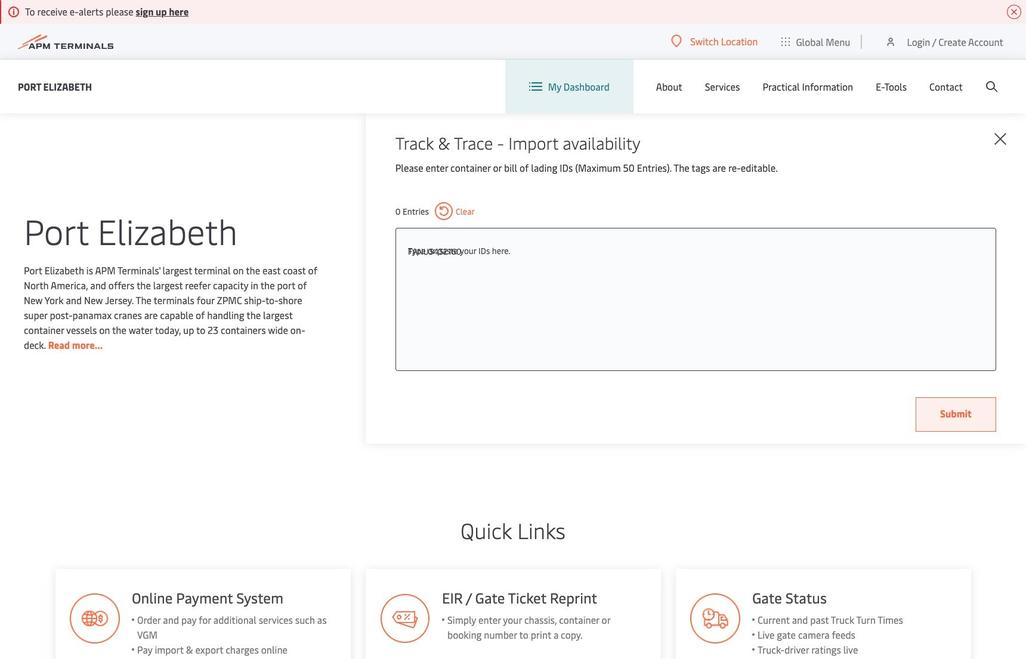 Task type: describe. For each thing, give the bounding box(es) containing it.
craine 1600 image
[[61, 304, 269, 483]]

manager truck appointments - 53 image
[[690, 594, 741, 644]]

apmt icon 135 image
[[380, 594, 430, 644]]

book online services - 105 image
[[69, 594, 119, 644]]

close alert image
[[1008, 5, 1022, 19]]

Type or paste your IDs here text field
[[408, 241, 984, 262]]



Task type: vqa. For each thing, say whether or not it's contained in the screenshot.
Manager truck appointments - 53 image
yes



